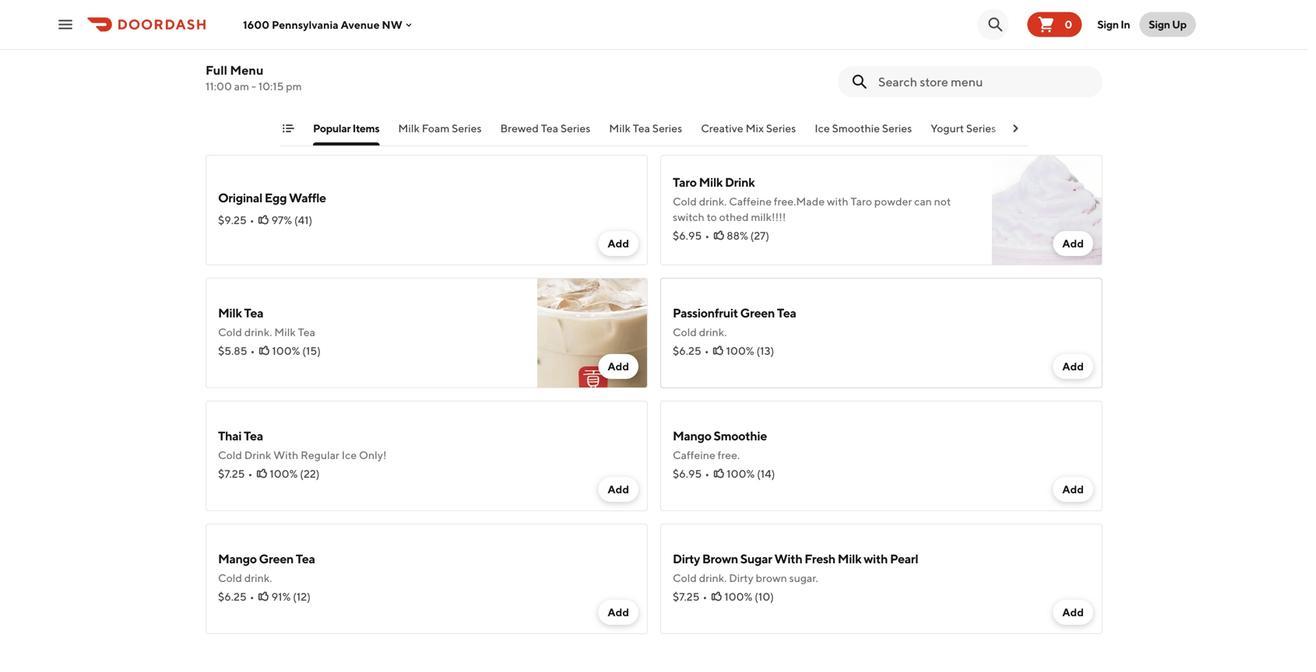Task type: vqa. For each thing, say whether or not it's contained in the screenshot.


Task type: locate. For each thing, give the bounding box(es) containing it.
mix
[[746, 122, 764, 135]]

• down to
[[705, 229, 710, 242]]

series inside milk foam series button
[[452, 122, 482, 135]]

series left yogurt
[[882, 122, 912, 135]]

sign in link
[[1089, 9, 1140, 40]]

milk tea image
[[538, 278, 648, 389]]

with left fresh
[[775, 552, 803, 567]]

mango inside mango smoothie caffeine free.
[[673, 429, 712, 444]]

1 horizontal spatial caffeine
[[729, 195, 772, 208]]

free.made
[[774, 195, 825, 208]]

green
[[741, 306, 775, 321], [259, 552, 294, 567]]

brown up (10)
[[756, 572, 787, 585]]

• for dirty brown sugar with fresh milk with pearl
[[703, 591, 708, 604]]

nw
[[382, 18, 403, 31]]

cold inside taro milk drink cold drink. caffeine free.made with taro powder can not switch to othed milk!!!!
[[673, 195, 697, 208]]

brown for with
[[703, 552, 738, 567]]

1 horizontal spatial sign
[[1149, 18, 1171, 31]]

ice inside "button"
[[815, 122, 830, 135]]

1 series from the left
[[452, 122, 482, 135]]

1 horizontal spatial with
[[864, 552, 888, 567]]

view
[[633, 627, 662, 642]]

1 vertical spatial mango
[[218, 552, 257, 567]]

pm
[[286, 80, 302, 93]]

regular
[[301, 449, 340, 462]]

0 vertical spatial sugar.
[[335, 80, 364, 93]]

1 vertical spatial $6.95 •
[[673, 468, 710, 481]]

0 horizontal spatial caffeine
[[673, 449, 716, 462]]

sugar. up 'popular items'
[[335, 80, 364, 93]]

1 vertical spatial taro
[[851, 195, 873, 208]]

series inside brewed tea series button
[[561, 122, 591, 135]]

1 horizontal spatial smoothie
[[832, 122, 880, 135]]

series inside creative mix series button
[[766, 122, 796, 135]]

sugar. down fresh
[[790, 572, 818, 585]]

100% for with
[[725, 591, 753, 604]]

sugar up pm
[[286, 60, 318, 74]]

(22)
[[300, 468, 320, 481]]

drink. inside milk tea cold drink. milk tea
[[244, 326, 272, 339]]

• left 100% (10)
[[703, 591, 708, 604]]

$7.25 •
[[218, 468, 253, 481], [673, 591, 708, 604]]

$6.95 down mango smoothie caffeine free.
[[673, 468, 702, 481]]

1 vertical spatial $7.25 •
[[673, 591, 708, 604]]

brown
[[301, 80, 333, 93], [756, 572, 787, 585]]

$6.95 down switch
[[673, 229, 702, 242]]

1 $6.95 from the top
[[673, 229, 702, 242]]

sign inside sign in link
[[1098, 18, 1119, 31]]

sugar for milk
[[286, 60, 318, 74]]

add button for passionfruit green tea
[[1054, 354, 1094, 379]]

• left 100% (22)
[[248, 468, 253, 481]]

10:15
[[258, 80, 284, 93]]

add
[[608, 114, 629, 127], [608, 237, 629, 250], [1063, 237, 1084, 250], [608, 360, 629, 373], [1063, 360, 1084, 373], [608, 483, 629, 496], [1063, 483, 1084, 496], [608, 606, 629, 619], [1063, 606, 1084, 619]]

1 vertical spatial brown
[[703, 552, 738, 567]]

$7.25 up view menu at the bottom of the page
[[673, 591, 700, 604]]

with up 100% (22)
[[274, 449, 299, 462]]

add button
[[599, 108, 639, 133], [599, 231, 639, 256], [1054, 231, 1094, 256], [599, 354, 639, 379], [1054, 354, 1094, 379], [599, 478, 639, 502], [1054, 478, 1094, 502], [599, 601, 639, 626], [1054, 601, 1094, 626]]

with
[[827, 195, 849, 208], [864, 552, 888, 567]]

1 sign from the left
[[1098, 18, 1119, 31]]

green for passionfruit
[[741, 306, 775, 321]]

series right brewed
[[561, 122, 591, 135]]

tea
[[346, 60, 365, 74], [541, 122, 559, 135], [633, 122, 650, 135], [244, 306, 263, 321], [777, 306, 797, 321], [298, 326, 315, 339], [244, 429, 263, 444], [296, 552, 315, 567]]

0 vertical spatial smoothie
[[832, 122, 880, 135]]

up
[[1173, 18, 1187, 31]]

6 series from the left
[[967, 122, 997, 135]]

foam
[[422, 122, 450, 135]]

0 horizontal spatial menu
[[230, 63, 264, 78]]

add for mango green tea
[[608, 606, 629, 619]]

caffeine inside mango smoothie caffeine free.
[[673, 449, 716, 462]]

0 vertical spatial caffeine
[[729, 195, 772, 208]]

0 horizontal spatial $7.25
[[218, 468, 245, 481]]

milk up to
[[699, 175, 723, 190]]

sugar. inside "dirty brown sugar with fresh milk with pearl cold drink. dirty brown sugar."
[[790, 572, 818, 585]]

series right mix
[[766, 122, 796, 135]]

0 vertical spatial $6.25 •
[[673, 345, 709, 358]]

• down passionfruit
[[705, 345, 709, 358]]

$6.25 •
[[673, 345, 709, 358], [218, 591, 254, 604]]

$7.25 • up view menu at the bottom of the page
[[673, 591, 708, 604]]

milk tea series button
[[609, 121, 683, 146]]

0 horizontal spatial ice
[[342, 449, 357, 462]]

coffee
[[1015, 122, 1050, 135]]

1 vertical spatial $6.25 •
[[218, 591, 254, 604]]

sign inside sign up link
[[1149, 18, 1171, 31]]

sign left up
[[1149, 18, 1171, 31]]

series right yogurt
[[967, 122, 997, 135]]

0 horizontal spatial smoothie
[[714, 429, 767, 444]]

drink.
[[244, 80, 272, 93], [699, 195, 727, 208], [244, 326, 272, 339], [699, 326, 727, 339], [244, 572, 272, 585], [699, 572, 727, 585]]

1 horizontal spatial drink
[[725, 175, 755, 190]]

0 horizontal spatial mango
[[218, 552, 257, 567]]

brewed tea series
[[501, 122, 591, 135]]

• left "91%"
[[250, 591, 254, 604]]

cold inside the mango green tea cold drink.
[[218, 572, 242, 585]]

0 vertical spatial sugar
[[286, 60, 318, 74]]

mango inside the mango green tea cold drink.
[[218, 552, 257, 567]]

cold inside milk tea cold drink. milk tea
[[218, 326, 242, 339]]

sign left in
[[1098, 18, 1119, 31]]

tea inside dirty brown sugar milk tea cold drink. dirty brown sugar.
[[346, 60, 365, 74]]

1 vertical spatial menu
[[664, 627, 698, 642]]

0 vertical spatial with
[[274, 449, 299, 462]]

add button for mango smoothie
[[1054, 478, 1094, 502]]

0
[[1065, 18, 1073, 31]]

add for mango smoothie
[[1063, 483, 1084, 496]]

$7.25 down thai
[[218, 468, 245, 481]]

(41)
[[294, 214, 313, 227]]

1 vertical spatial ice
[[342, 449, 357, 462]]

series inside coffee series button
[[1052, 122, 1082, 135]]

• for mango green tea
[[250, 591, 254, 604]]

• right '$5.85'
[[250, 345, 255, 358]]

100% for cold
[[727, 345, 755, 358]]

green up "91%"
[[259, 552, 294, 567]]

0 vertical spatial menu
[[230, 63, 264, 78]]

menu
[[230, 63, 264, 78], [664, 627, 698, 642]]

$6.25 down passionfruit
[[673, 345, 702, 358]]

0 horizontal spatial with
[[274, 449, 299, 462]]

menu right view
[[664, 627, 698, 642]]

$6.25 • down the mango green tea cold drink.
[[218, 591, 254, 604]]

5 series from the left
[[882, 122, 912, 135]]

1 vertical spatial drink
[[244, 449, 271, 462]]

popular
[[313, 122, 351, 135]]

$7.25 for thai
[[218, 468, 245, 481]]

sign
[[1098, 18, 1119, 31], [1149, 18, 1171, 31]]

sugar
[[286, 60, 318, 74], [741, 552, 773, 567]]

100% left (10)
[[725, 591, 753, 604]]

original egg waffle
[[218, 190, 326, 205]]

series for ice smoothie series
[[882, 122, 912, 135]]

1 vertical spatial $6.25
[[218, 591, 247, 604]]

smoothie inside "button"
[[832, 122, 880, 135]]

drink
[[725, 175, 755, 190], [244, 449, 271, 462]]

1 vertical spatial sugar
[[741, 552, 773, 567]]

brewed
[[501, 122, 539, 135]]

series right foam
[[452, 122, 482, 135]]

0 vertical spatial green
[[741, 306, 775, 321]]

1 horizontal spatial $6.25 •
[[673, 345, 709, 358]]

smoothie
[[832, 122, 880, 135], [714, 429, 767, 444]]

brown inside "dirty brown sugar with fresh milk with pearl cold drink. dirty brown sugar."
[[703, 552, 738, 567]]

88%
[[727, 229, 749, 242]]

0 vertical spatial with
[[827, 195, 849, 208]]

2 series from the left
[[561, 122, 591, 135]]

series for creative mix series
[[766, 122, 796, 135]]

$6.25 • down passionfruit
[[673, 345, 709, 358]]

cold
[[218, 80, 242, 93], [673, 195, 697, 208], [218, 326, 242, 339], [673, 326, 697, 339], [218, 449, 242, 462], [218, 572, 242, 585], [673, 572, 697, 585]]

menu up am
[[230, 63, 264, 78]]

menu for full
[[230, 63, 264, 78]]

1 horizontal spatial $7.25 •
[[673, 591, 708, 604]]

100% left (22)
[[270, 468, 298, 481]]

series
[[452, 122, 482, 135], [561, 122, 591, 135], [653, 122, 683, 135], [766, 122, 796, 135], [882, 122, 912, 135], [967, 122, 997, 135], [1052, 122, 1082, 135]]

1 vertical spatial caffeine
[[673, 449, 716, 462]]

$6.95 • for mango
[[673, 468, 710, 481]]

0 horizontal spatial brown
[[248, 60, 283, 74]]

0 vertical spatial brown
[[301, 80, 333, 93]]

0 horizontal spatial $6.25 •
[[218, 591, 254, 604]]

$6.25 down the mango green tea cold drink.
[[218, 591, 247, 604]]

• down mango smoothie caffeine free.
[[705, 468, 710, 481]]

mango green tea cold drink.
[[218, 552, 315, 585]]

pearl
[[890, 552, 919, 567]]

1 vertical spatial $7.25
[[673, 591, 700, 604]]

1 vertical spatial $6.95
[[673, 468, 702, 481]]

Item Search search field
[[879, 73, 1091, 90]]

0 vertical spatial drink
[[725, 175, 755, 190]]

1 horizontal spatial sugar.
[[790, 572, 818, 585]]

series left creative at the top of page
[[653, 122, 683, 135]]

with left pearl
[[864, 552, 888, 567]]

$6.25 • for mango
[[218, 591, 254, 604]]

2 $6.95 from the top
[[673, 468, 702, 481]]

100% left the (15)
[[272, 345, 300, 358]]

$6.95
[[673, 229, 702, 242], [673, 468, 702, 481]]

milk
[[320, 60, 344, 74], [398, 122, 420, 135], [609, 122, 631, 135], [699, 175, 723, 190], [218, 306, 242, 321], [274, 326, 296, 339], [838, 552, 862, 567]]

cold inside thai tea cold drink with regular ice only!
[[218, 449, 242, 462]]

series for milk foam series
[[452, 122, 482, 135]]

brown inside dirty brown sugar milk tea cold drink. dirty brown sugar.
[[248, 60, 283, 74]]

series inside milk tea series button
[[653, 122, 683, 135]]

ice left only!
[[342, 449, 357, 462]]

100% (22)
[[270, 468, 320, 481]]

creative mix series button
[[701, 121, 796, 146]]

cold inside dirty brown sugar milk tea cold drink. dirty brown sugar.
[[218, 80, 242, 93]]

with right free.made
[[827, 195, 849, 208]]

sugar for with
[[741, 552, 773, 567]]

yogurt
[[931, 122, 964, 135]]

1 vertical spatial sugar.
[[790, 572, 818, 585]]

100% for free.
[[727, 468, 755, 481]]

7 series from the left
[[1052, 122, 1082, 135]]

add for passionfruit green tea
[[1063, 360, 1084, 373]]

1 horizontal spatial sugar
[[741, 552, 773, 567]]

100% (13)
[[727, 345, 775, 358]]

$6.95 • for taro
[[673, 229, 710, 242]]

drink up 100% (22)
[[244, 449, 271, 462]]

3 series from the left
[[653, 122, 683, 135]]

0 vertical spatial $6.95
[[673, 229, 702, 242]]

1 vertical spatial smoothie
[[714, 429, 767, 444]]

$7.25 • down thai
[[218, 468, 253, 481]]

series inside the ice smoothie series "button"
[[882, 122, 912, 135]]

brown up 100% (10)
[[703, 552, 738, 567]]

1 horizontal spatial with
[[775, 552, 803, 567]]

0 vertical spatial $6.95 •
[[673, 229, 710, 242]]

sugar.
[[335, 80, 364, 93], [790, 572, 818, 585]]

1 horizontal spatial green
[[741, 306, 775, 321]]

green up 100% (13)
[[741, 306, 775, 321]]

taro milk drink image
[[992, 155, 1103, 266]]

2 $6.95 • from the top
[[673, 468, 710, 481]]

1 vertical spatial green
[[259, 552, 294, 567]]

menu inside full menu 11:00 am - 10:15 pm
[[230, 63, 264, 78]]

green inside passionfruit green tea cold drink.
[[741, 306, 775, 321]]

milk inside dirty brown sugar milk tea cold drink. dirty brown sugar.
[[320, 60, 344, 74]]

0 vertical spatial $6.25
[[673, 345, 702, 358]]

0 vertical spatial mango
[[673, 429, 712, 444]]

full
[[206, 63, 228, 78]]

smoothie for ice
[[832, 122, 880, 135]]

1 horizontal spatial menu
[[664, 627, 698, 642]]

100% left (13)
[[727, 345, 755, 358]]

1 vertical spatial with
[[775, 552, 803, 567]]

mango
[[673, 429, 712, 444], [218, 552, 257, 567]]

caffeine up othed
[[729, 195, 772, 208]]

0 horizontal spatial $7.25 •
[[218, 468, 253, 481]]

2 sign from the left
[[1149, 18, 1171, 31]]

taro
[[673, 175, 697, 190], [851, 195, 873, 208]]

0 vertical spatial brown
[[248, 60, 283, 74]]

0 vertical spatial $7.25 •
[[218, 468, 253, 481]]

dirty brown sugar milk tea image
[[538, 32, 648, 143]]

milk right fresh
[[838, 552, 862, 567]]

sugar up 100% (10)
[[741, 552, 773, 567]]

caffeine
[[729, 195, 772, 208], [673, 449, 716, 462]]

brown up 10:15
[[248, 60, 283, 74]]

0 horizontal spatial green
[[259, 552, 294, 567]]

1 vertical spatial brown
[[756, 572, 787, 585]]

sign up link
[[1140, 12, 1197, 37]]

cold inside passionfruit green tea cold drink.
[[673, 326, 697, 339]]

1 horizontal spatial $7.25
[[673, 591, 700, 604]]

sugar inside dirty brown sugar milk tea cold drink. dirty brown sugar.
[[286, 60, 318, 74]]

sugar inside "dirty brown sugar with fresh milk with pearl cold drink. dirty brown sugar."
[[741, 552, 773, 567]]

100% for drink
[[270, 468, 298, 481]]

drink up othed
[[725, 175, 755, 190]]

series right "coffee"
[[1052, 122, 1082, 135]]

0 vertical spatial $7.25
[[218, 468, 245, 481]]

coffee series
[[1015, 122, 1082, 135]]

1 vertical spatial with
[[864, 552, 888, 567]]

green inside the mango green tea cold drink.
[[259, 552, 294, 567]]

0 vertical spatial ice
[[815, 122, 830, 135]]

drink. inside "dirty brown sugar with fresh milk with pearl cold drink. dirty brown sugar."
[[699, 572, 727, 585]]

with
[[274, 449, 299, 462], [775, 552, 803, 567]]

4 series from the left
[[766, 122, 796, 135]]

smoothie inside mango smoothie caffeine free.
[[714, 429, 767, 444]]

0 vertical spatial taro
[[673, 175, 697, 190]]

add button for mango green tea
[[599, 601, 639, 626]]

1 $6.95 • from the top
[[673, 229, 710, 242]]

1 horizontal spatial brown
[[756, 572, 787, 585]]

$6.25 for passionfruit
[[673, 345, 702, 358]]

sign up
[[1149, 18, 1187, 31]]

100% down the free.
[[727, 468, 755, 481]]

menu inside button
[[664, 627, 698, 642]]

othed
[[719, 211, 749, 224]]

1 horizontal spatial $6.25
[[673, 345, 702, 358]]

$6.95 • down mango smoothie caffeine free.
[[673, 468, 710, 481]]

taro left powder
[[851, 195, 873, 208]]

milk inside taro milk drink cold drink. caffeine free.made with taro powder can not switch to othed milk!!!!
[[699, 175, 723, 190]]

$6.25 for mango
[[218, 591, 247, 604]]

(27)
[[751, 229, 770, 242]]

0 horizontal spatial brown
[[301, 80, 333, 93]]

with inside "dirty brown sugar with fresh milk with pearl cold drink. dirty brown sugar."
[[775, 552, 803, 567]]

milk down 1600 pennsylvania avenue nw popup button
[[320, 60, 344, 74]]

0 horizontal spatial drink
[[244, 449, 271, 462]]

ice
[[815, 122, 830, 135], [342, 449, 357, 462]]

0 horizontal spatial $6.25
[[218, 591, 247, 604]]

$6.25
[[673, 345, 702, 358], [218, 591, 247, 604]]

0 horizontal spatial with
[[827, 195, 849, 208]]

0 horizontal spatial sugar
[[286, 60, 318, 74]]

0 horizontal spatial sign
[[1098, 18, 1119, 31]]

1 horizontal spatial ice
[[815, 122, 830, 135]]

brown up popular
[[301, 80, 333, 93]]

0 horizontal spatial sugar.
[[335, 80, 364, 93]]

brown inside "dirty brown sugar with fresh milk with pearl cold drink. dirty brown sugar."
[[756, 572, 787, 585]]

1 horizontal spatial taro
[[851, 195, 873, 208]]

1 horizontal spatial brown
[[703, 552, 738, 567]]

1 horizontal spatial mango
[[673, 429, 712, 444]]

drink inside taro milk drink cold drink. caffeine free.made with taro powder can not switch to othed milk!!!!
[[725, 175, 755, 190]]

ice right mix
[[815, 122, 830, 135]]

open menu image
[[56, 15, 75, 34]]

$6.95 •
[[673, 229, 710, 242], [673, 468, 710, 481]]

taro up switch
[[673, 175, 697, 190]]

tea inside thai tea cold drink with regular ice only!
[[244, 429, 263, 444]]

caffeine left the free.
[[673, 449, 716, 462]]

$6.95 • down switch
[[673, 229, 710, 242]]

egg
[[265, 190, 287, 205]]



Task type: describe. For each thing, give the bounding box(es) containing it.
$6.25 • for passionfruit
[[673, 345, 709, 358]]

(12)
[[293, 591, 311, 604]]

tea inside the mango green tea cold drink.
[[296, 552, 315, 567]]

brown for milk
[[248, 60, 283, 74]]

sign for sign up
[[1149, 18, 1171, 31]]

(13)
[[757, 345, 775, 358]]

• right $9.25
[[250, 214, 254, 227]]

(10)
[[755, 591, 774, 604]]

passionfruit
[[673, 306, 738, 321]]

menu for view
[[664, 627, 698, 642]]

$5.85 •
[[218, 345, 255, 358]]

$7.25 for dirty
[[673, 591, 700, 604]]

$9.25 •
[[218, 214, 254, 227]]

view menu button
[[601, 619, 707, 650]]

mango for mango smoothie
[[673, 429, 712, 444]]

thai tea cold drink with regular ice only!
[[218, 429, 387, 462]]

with inside taro milk drink cold drink. caffeine free.made with taro powder can not switch to othed milk!!!!
[[827, 195, 849, 208]]

add button for dirty brown sugar with fresh milk with pearl
[[1054, 601, 1094, 626]]

caffeine inside taro milk drink cold drink. caffeine free.made with taro powder can not switch to othed milk!!!!
[[729, 195, 772, 208]]

milk tea cold drink. milk tea
[[218, 306, 315, 339]]

waffle
[[289, 190, 326, 205]]

add button for thai tea
[[599, 478, 639, 502]]

• for milk tea
[[250, 345, 255, 358]]

series inside yogurt series button
[[967, 122, 997, 135]]

sign for sign in
[[1098, 18, 1119, 31]]

(15)
[[302, 345, 321, 358]]

97% (41)
[[272, 214, 313, 227]]

100% (10)
[[725, 591, 774, 604]]

mango for mango green tea
[[218, 552, 257, 567]]

can
[[915, 195, 932, 208]]

coffee series button
[[1015, 121, 1082, 146]]

add for original egg waffle
[[608, 237, 629, 250]]

brewed tea series button
[[501, 121, 591, 146]]

series for brewed tea series
[[561, 122, 591, 135]]

cold inside "dirty brown sugar with fresh milk with pearl cold drink. dirty brown sugar."
[[673, 572, 697, 585]]

ice smoothie series
[[815, 122, 912, 135]]

milk right the brewed tea series
[[609, 122, 631, 135]]

milk inside "dirty brown sugar with fresh milk with pearl cold drink. dirty brown sugar."
[[838, 552, 862, 567]]

1600
[[243, 18, 270, 31]]

1600 pennsylvania avenue nw button
[[243, 18, 415, 31]]

0 button
[[1028, 12, 1082, 37]]

(14)
[[757, 468, 776, 481]]

-
[[252, 80, 256, 93]]

dirty brown sugar milk tea cold drink. dirty brown sugar.
[[218, 60, 365, 93]]

• for passionfruit green tea
[[705, 345, 709, 358]]

switch
[[673, 211, 705, 224]]

milk left foam
[[398, 122, 420, 135]]

milk up '$5.85'
[[218, 306, 242, 321]]

creative
[[701, 122, 744, 135]]

$6.95 for taro
[[673, 229, 702, 242]]

passionfruit green tea cold drink.
[[673, 306, 797, 339]]

fresh
[[805, 552, 836, 567]]

taro milk drink cold drink. caffeine free.made with taro powder can not switch to othed milk!!!!
[[673, 175, 951, 224]]

$9.25
[[218, 214, 247, 227]]

series for milk tea series
[[653, 122, 683, 135]]

view menu
[[633, 627, 698, 642]]

88% (27)
[[727, 229, 770, 242]]

green for mango
[[259, 552, 294, 567]]

ice inside thai tea cold drink with regular ice only!
[[342, 449, 357, 462]]

100% for drink.
[[272, 345, 300, 358]]

show menu categories image
[[282, 122, 294, 135]]

original
[[218, 190, 262, 205]]

ice smoothie series button
[[815, 121, 912, 146]]

$6.95 for mango
[[673, 468, 702, 481]]

milk tea series
[[609, 122, 683, 135]]

to
[[707, 211, 717, 224]]

scroll menu navigation right image
[[1010, 122, 1022, 135]]

not
[[935, 195, 951, 208]]

$7.25 • for dirty
[[673, 591, 708, 604]]

am
[[234, 80, 249, 93]]

1600 pennsylvania avenue nw
[[243, 18, 403, 31]]

drink. inside dirty brown sugar milk tea cold drink. dirty brown sugar.
[[244, 80, 272, 93]]

sign in
[[1098, 18, 1131, 31]]

yogurt series button
[[931, 121, 997, 146]]

drink inside thai tea cold drink with regular ice only!
[[244, 449, 271, 462]]

full menu 11:00 am - 10:15 pm
[[206, 63, 302, 93]]

brown inside dirty brown sugar milk tea cold drink. dirty brown sugar.
[[301, 80, 333, 93]]

milk up 100% (15)
[[274, 326, 296, 339]]

pennsylvania
[[272, 18, 339, 31]]

avenue
[[341, 18, 380, 31]]

with inside thai tea cold drink with regular ice only!
[[274, 449, 299, 462]]

milk foam series
[[398, 122, 482, 135]]

drink. inside taro milk drink cold drink. caffeine free.made with taro powder can not switch to othed milk!!!!
[[699, 195, 727, 208]]

91%
[[272, 591, 291, 604]]

thai
[[218, 429, 242, 444]]

tea inside passionfruit green tea cold drink.
[[777, 306, 797, 321]]

• for mango smoothie
[[705, 468, 710, 481]]

mango smoothie caffeine free.
[[673, 429, 767, 462]]

dirty brown sugar with fresh milk with pearl cold drink. dirty brown sugar.
[[673, 552, 919, 585]]

100% (14)
[[727, 468, 776, 481]]

with inside "dirty brown sugar with fresh milk with pearl cold drink. dirty brown sugar."
[[864, 552, 888, 567]]

only!
[[359, 449, 387, 462]]

91% (12)
[[272, 591, 311, 604]]

$5.85
[[218, 345, 247, 358]]

smoothie for mango
[[714, 429, 767, 444]]

0 horizontal spatial taro
[[673, 175, 697, 190]]

drink. inside the mango green tea cold drink.
[[244, 572, 272, 585]]

in
[[1121, 18, 1131, 31]]

sugar. inside dirty brown sugar milk tea cold drink. dirty brown sugar.
[[335, 80, 364, 93]]

milk foam series button
[[398, 121, 482, 146]]

add button for original egg waffle
[[599, 231, 639, 256]]

11:00
[[206, 80, 232, 93]]

popular items
[[313, 122, 380, 135]]

• for thai tea
[[248, 468, 253, 481]]

powder
[[875, 195, 913, 208]]

add for thai tea
[[608, 483, 629, 496]]

100% (15)
[[272, 345, 321, 358]]

• for taro milk drink
[[705, 229, 710, 242]]

yogurt series
[[931, 122, 997, 135]]

items
[[353, 122, 380, 135]]

$7.25 • for thai
[[218, 468, 253, 481]]

creative mix series
[[701, 122, 796, 135]]

milk!!!!
[[751, 211, 786, 224]]

97%
[[272, 214, 292, 227]]

drink. inside passionfruit green tea cold drink.
[[699, 326, 727, 339]]

add for dirty brown sugar with fresh milk with pearl
[[1063, 606, 1084, 619]]

free.
[[718, 449, 740, 462]]



